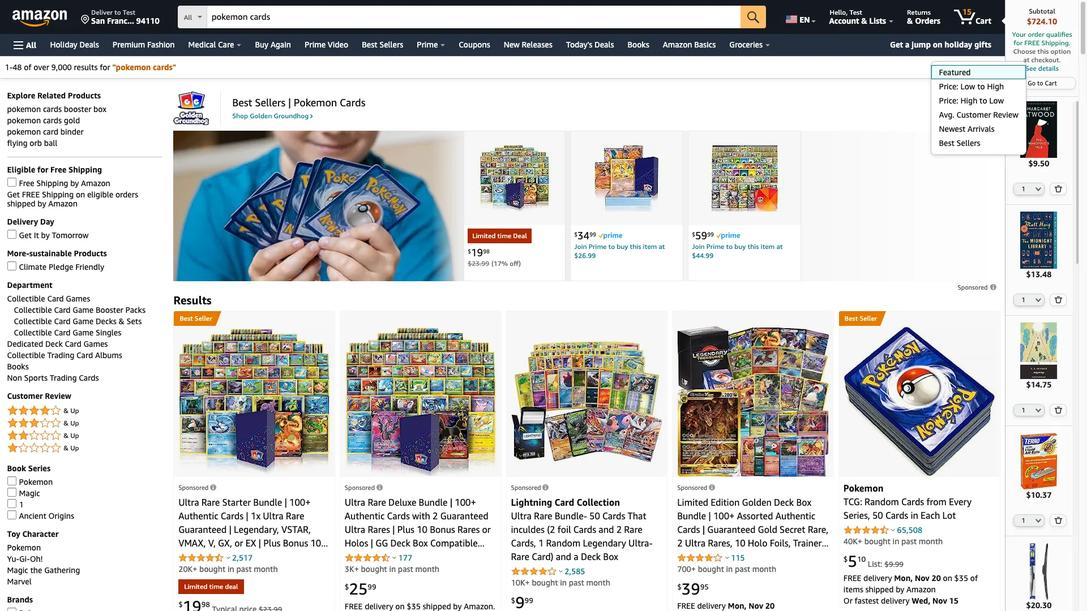 Task type: locate. For each thing, give the bounding box(es) containing it.
tomorrow
[[52, 231, 89, 241]]

$ up $44.99 on the top
[[693, 231, 696, 238]]

2 eligible for prime. image from the left
[[717, 233, 741, 240]]

1 vertical spatial 10
[[735, 539, 746, 550]]

bought for 5
[[865, 537, 891, 547]]

1 horizontal spatial seller
[[860, 314, 878, 323]]

dropdown image
[[1037, 187, 1042, 192]]

checkbox image inside 1 link
[[7, 500, 16, 509]]

terro t300b liquid ant killer, 12 bait stations image
[[1011, 433, 1068, 490]]

1 horizontal spatial 10
[[735, 539, 746, 550]]

at inside join prime to buy this item at $26.99
[[659, 243, 665, 251]]

sellers inside "featured price: low to high price: high to low avg. customer review newest arrivals best sellers"
[[957, 139, 981, 148]]

free up free shipping by amazon get free shipping on eligible orders shipped by amazon
[[50, 165, 66, 175]]

1 vertical spatial 2
[[617, 525, 622, 536]]

item for 34
[[643, 243, 657, 251]]

free delivery mon, nov 20 down $9.99
[[844, 574, 944, 584]]

99 for 59
[[708, 231, 714, 238]]

limited time deal link
[[179, 580, 244, 597]]

20 left $35
[[932, 574, 942, 584]]

products for sustainable
[[74, 249, 107, 259]]

see
[[1026, 64, 1037, 73]]

0 vertical spatial bonus
[[430, 525, 455, 536]]

in
[[911, 511, 919, 522], [893, 537, 900, 547], [228, 565, 234, 575], [389, 565, 396, 575], [727, 565, 733, 575], [561, 579, 567, 588]]

by
[[70, 179, 79, 188], [38, 199, 46, 209], [41, 231, 50, 241], [896, 586, 905, 595]]

ex
[[246, 539, 256, 550]]

on left eligible
[[76, 190, 85, 200]]

get for get a jump on holiday gifts
[[891, 40, 904, 49]]

lightning card collection ultra rare bundle- 50 cards that inculdes (2 foil cards and 2 rare cards, 1 random legendary ultra- rare card) and a deck box
[[511, 498, 653, 563]]

groceries link
[[723, 37, 777, 53]]

& down 3 stars & up element
[[64, 432, 69, 441]]

franc...
[[107, 16, 134, 25]]

up down 3 stars & up element
[[70, 432, 79, 441]]

flying orb ball link
[[7, 139, 57, 148]]

1 vertical spatial games
[[84, 340, 108, 349]]

popover image for 10
[[726, 557, 730, 560]]

in for ultra rare starter bundle | 100+ authentic cards | 1x ultra rare guaranteed | legendary, vstar, vmax, v, gx, or ex | plus bonus 10x holos or rares | gg deck box compatible with cards
[[228, 565, 234, 575]]

0 horizontal spatial limited
[[184, 583, 208, 592]]

1 vertical spatial or
[[235, 539, 243, 550]]

1 join from the left
[[575, 243, 587, 251]]

2 vertical spatial checkbox image
[[7, 489, 16, 498]]

character
[[22, 530, 59, 540]]

free
[[50, 165, 66, 175], [19, 179, 34, 188]]

by right it
[[41, 231, 50, 241]]

limited down the 20k+
[[184, 583, 208, 592]]

1 horizontal spatial review
[[994, 110, 1019, 120]]

bundle inside ultra rare starter bundle | 100+ authentic cards | 1x ultra rare guaranteed | legendary, vstar, vmax, v, gx, or ex | plus bonus 10x holos or rares | gg deck box compatible with cards
[[253, 498, 282, 509]]

3 up from the top
[[70, 432, 79, 441]]

& left orders
[[908, 16, 914, 25]]

"pokemon cards"
[[112, 62, 176, 72]]

deck up "collectible trading card albums" link
[[45, 340, 63, 349]]

of for $35
[[971, 574, 979, 584]]

19
[[471, 247, 483, 259]]

sponsored ad - ultra rare deluxe bundle | 100+ authentic cards with 2 guaranteed ultra rares | plus 10 bonus rares or holo... image
[[345, 328, 497, 476]]

0 horizontal spatial rares
[[216, 552, 238, 563]]

1 best seller from the left
[[180, 314, 212, 323]]

guaranteed inside limited edition golden deck box bundle | 100+ assorted authentic cards | guaranteed gold secret rare, 2 ultra rares, 10 holo foils, trainer gallery, radiant rare lt deck box compatible w pokemon cards
[[708, 525, 756, 536]]

0 vertical spatial and
[[599, 525, 615, 536]]

0 vertical spatial review
[[994, 110, 1019, 120]]

gifts
[[975, 40, 992, 49]]

deal
[[225, 583, 238, 592]]

rare inside ultra rare deluxe bundle | 100+ authentic cards with 2 guaranteed ultra rares | plus 10 bonus rares or holos | gg deck box compatible with pokemon cards
[[368, 498, 386, 509]]

free delivery mon, nov 20 element
[[678, 602, 775, 612]]

up down the 4 stars & up element
[[70, 420, 79, 428]]

0 vertical spatial on
[[934, 40, 943, 49]]

0 vertical spatial get
[[891, 40, 904, 49]]

0 horizontal spatial eligible for prime. image
[[599, 233, 623, 240]]

1 up from the top
[[70, 407, 79, 416]]

checkbox image inside climate pledge friendly link
[[7, 262, 16, 271]]

books inside department collectible card games collectible card game booster packs collectible card game decks & sets collectible card game singles dedicated deck card games collectible trading card albums books non sports trading cards
[[7, 362, 29, 372]]

1 horizontal spatial time
[[498, 232, 512, 241]]

$ inside $ 39 95
[[678, 583, 682, 592]]

0 vertical spatial 20
[[932, 574, 942, 584]]

past right w
[[735, 565, 751, 575]]

$20.30
[[1027, 601, 1052, 611]]

1 horizontal spatial a
[[906, 40, 910, 49]]

sponsored ad - limited edition golden deck box bundle | 100+ assorted authentic cards | guaranteed gold secret rare, 2 ult... image
[[678, 326, 829, 478]]

by inside 'on $35 of items shipped by amazon'
[[896, 586, 905, 595]]

deck down foils, at the bottom right of the page
[[778, 552, 798, 563]]

authentic inside limited edition golden deck box bundle | 100+ assorted authentic cards | guaranteed gold secret rare, 2 ultra rares, 10 holo foils, trainer gallery, radiant rare lt deck box compatible w pokemon cards
[[776, 511, 816, 523]]

limited inside limited edition golden deck box bundle | 100+ assorted authentic cards | guaranteed gold secret rare, 2 ultra rares, 10 holo foils, trainer gallery, radiant rare lt deck box compatible w pokemon cards
[[678, 498, 709, 509]]

up down 2 stars & up 'element'
[[70, 444, 79, 453]]

$ inside $ 25 99
[[345, 583, 349, 592]]

$ down 3k+
[[345, 583, 349, 592]]

1 test from the left
[[123, 8, 136, 16]]

department
[[7, 281, 52, 290]]

free inside the your order qualifies for free shipping. choose this option at checkout. see details
[[1025, 39, 1041, 47]]

1 horizontal spatial high
[[988, 82, 1005, 91]]

bundle-
[[555, 511, 588, 523]]

month for 5
[[920, 537, 944, 547]]

4 stars & up element
[[7, 405, 162, 418]]

99 inside $ 34 99
[[590, 231, 597, 238]]

best for best seller 'group' associated with tcg: random cards from every series, 50 cards in each lot
[[845, 314, 859, 323]]

98 up $23.99
[[483, 248, 490, 255]]

checkbox image
[[7, 262, 16, 271], [7, 477, 16, 486], [7, 489, 16, 498]]

prime link
[[410, 37, 452, 53]]

or fastest delivery wed, nov 15 element
[[844, 597, 959, 607]]

featured option
[[931, 65, 1027, 80]]

with down 2,517 link
[[228, 566, 247, 577]]

shipped
[[7, 199, 35, 209], [866, 586, 894, 595]]

2 seller from the left
[[860, 314, 878, 323]]

0 horizontal spatial 10
[[417, 525, 428, 536]]

0 horizontal spatial cart
[[976, 16, 992, 25]]

0 horizontal spatial 20
[[766, 602, 775, 612]]

3 delete image from the top
[[1055, 407, 1063, 414]]

dropdown image
[[990, 65, 995, 70], [1037, 298, 1042, 302], [1037, 408, 1042, 413], [1037, 519, 1042, 524]]

$ inside the $ 59 99
[[693, 231, 696, 238]]

deck inside ultra rare starter bundle | 100+ authentic cards | 1x ultra rare guaranteed | legendary, vstar, vmax, v, gx, or ex | plus bonus 10x holos or rares | gg deck box compatible with cards
[[260, 552, 280, 563]]

book
[[7, 464, 26, 474]]

deliver
[[91, 8, 113, 16]]

94110‌
[[136, 16, 160, 25]]

albums
[[95, 351, 122, 361]]

0 horizontal spatial bundle
[[253, 498, 282, 509]]

& up down 3 stars & up element
[[64, 432, 79, 441]]

2 horizontal spatial on
[[944, 574, 953, 584]]

shipping.
[[1042, 39, 1071, 47]]

0 vertical spatial holos
[[345, 539, 369, 550]]

2 checkbox image from the top
[[7, 230, 16, 239]]

3 & up from the top
[[64, 432, 79, 441]]

magic inside the book series element
[[19, 489, 40, 499]]

1 horizontal spatial best seller
[[845, 314, 878, 323]]

1 horizontal spatial 98
[[483, 248, 490, 255]]

in inside pokemon tcg: random cards from every series, 50 cards in each lot
[[911, 511, 919, 522]]

2 game from the top
[[73, 317, 94, 327]]

2 vertical spatial 10
[[858, 555, 866, 564]]

this inside join prime to buy this item at $26.99
[[630, 243, 642, 251]]

free down eligible
[[22, 190, 40, 200]]

price: down 'by:'
[[940, 82, 959, 91]]

sponsored button for ultra rare starter bundle | 100+ authentic cards | 1x ultra rare guaranteed | legendary, vstar, vmax, v, gx, or ex | plus bonus 10x holos or rares | gg deck box compatible with cards
[[179, 485, 217, 492]]

in for limited edition golden deck box bundle | 100+ assorted authentic cards | guaranteed gold secret rare, 2 ultra rares, 10 holo foils, trainer gallery, radiant rare lt deck box compatible w pokemon cards
[[727, 565, 733, 575]]

99 down 3k+ bought in past month
[[368, 583, 377, 592]]

at for 59
[[777, 243, 783, 251]]

2 horizontal spatial sellers
[[957, 139, 981, 148]]

10 inside ultra rare deluxe bundle | 100+ authentic cards with 2 guaranteed ultra rares | plus 10 bonus rares or holos | gg deck box compatible with pokemon cards
[[417, 525, 428, 536]]

2 best seller group from the left
[[840, 312, 881, 326]]

past
[[902, 537, 917, 547], [237, 565, 252, 575], [398, 565, 414, 575], [735, 565, 751, 575], [569, 579, 585, 588]]

1 horizontal spatial deals
[[595, 40, 614, 49]]

sponsored button for ultra rare deluxe bundle | 100+ authentic cards with 2 guaranteed ultra rares | plus 10 bonus rares or holos | gg deck box compatible with pokemon cards
[[345, 485, 383, 492]]

best seller for tcg: random cards from every series, 50 cards in each lot
[[845, 314, 878, 323]]

99 for 34
[[590, 231, 597, 238]]

shipped inside 'on $35 of items shipped by amazon'
[[866, 586, 894, 595]]

2 authentic from the left
[[345, 511, 385, 523]]

cards
[[340, 96, 366, 109], [79, 374, 99, 383], [902, 497, 925, 509], [886, 511, 909, 522], [221, 511, 244, 523], [387, 511, 410, 523], [603, 511, 626, 523], [678, 525, 701, 536], [574, 525, 597, 536], [406, 552, 429, 563], [249, 566, 272, 577], [778, 566, 801, 577]]

1 horizontal spatial all
[[184, 13, 192, 22]]

0 vertical spatial limited
[[473, 232, 496, 241]]

1 vertical spatial magic
[[7, 566, 28, 576]]

pokemon link for yu-gi-oh! link
[[7, 544, 41, 553]]

golden right the shop
[[250, 112, 272, 120]]

free inside free shipping by amazon get free shipping on eligible orders shipped by amazon
[[22, 190, 40, 200]]

ultra left deluxe
[[345, 498, 366, 509]]

& up 3 stars & up element
[[64, 407, 69, 416]]

account
[[830, 16, 860, 25]]

buy again link
[[248, 37, 298, 53]]

sellers up shop golden
[[255, 96, 286, 109]]

$13.48
[[1027, 269, 1052, 279]]

99 up $44.99 on the top
[[708, 231, 714, 238]]

1 vertical spatial with
[[345, 552, 363, 563]]

authentic up 3k+
[[345, 511, 385, 523]]

1 horizontal spatial eligible for prime. image
[[717, 233, 741, 240]]

holos up the 20k+
[[179, 552, 202, 563]]

1 vertical spatial all
[[26, 40, 37, 50]]

0 horizontal spatial this
[[630, 243, 642, 251]]

4 checkbox image from the top
[[7, 511, 16, 520]]

$ 39 95
[[678, 580, 709, 599]]

past down 2,517
[[237, 565, 252, 575]]

join for 59
[[693, 243, 705, 251]]

ultra
[[179, 498, 199, 509], [345, 498, 366, 509], [263, 511, 284, 523], [511, 511, 532, 523], [345, 525, 366, 536], [685, 539, 706, 550]]

0 vertical spatial magic
[[19, 489, 40, 499]]

gg up 3k+ bought in past month
[[376, 539, 388, 550]]

1 item from the left
[[643, 243, 657, 251]]

sellers down newest arrivals link on the top right of the page
[[957, 139, 981, 148]]

checkbox image for get it by tomorrow
[[7, 230, 16, 239]]

climate
[[19, 263, 47, 272]]

100+
[[290, 498, 311, 509], [455, 498, 476, 509], [714, 511, 735, 523]]

2 horizontal spatial with
[[412, 511, 431, 523]]

0 horizontal spatial guaranteed
[[179, 525, 227, 536]]

40k+ bought in past month
[[844, 537, 944, 547]]

$ for 34
[[575, 231, 578, 238]]

2 horizontal spatial rares
[[458, 525, 480, 536]]

1 best seller group from the left
[[174, 312, 216, 326]]

magic up 1 link
[[19, 489, 40, 499]]

collectible card game decks & sets link
[[14, 317, 142, 327]]

| right deluxe
[[450, 498, 453, 509]]

0 horizontal spatial sellers
[[255, 96, 286, 109]]

1 horizontal spatial bundle
[[419, 498, 448, 509]]

2 buy from the left
[[735, 243, 746, 251]]

delete image for $9.50
[[1055, 185, 1063, 193]]

popover image for holos
[[393, 557, 397, 560]]

1 horizontal spatial nov
[[916, 574, 930, 584]]

rare down that
[[625, 525, 643, 536]]

1 checkbox image from the top
[[7, 178, 16, 187]]

best inside "featured price: low to high price: high to low avg. customer review newest arrivals best sellers"
[[940, 139, 955, 148]]

1 inside lightning card collection ultra rare bundle- 50 cards that inculdes (2 foil cards and 2 rare cards, 1 random legendary ultra- rare card) and a deck box
[[539, 539, 544, 550]]

2 horizontal spatial at
[[1024, 56, 1030, 64]]

2 join from the left
[[693, 243, 705, 251]]

and up 2,585
[[556, 552, 572, 563]]

$ for 39
[[678, 583, 682, 592]]

sellers left prime link at the left top
[[380, 40, 404, 49]]

returns
[[908, 8, 931, 16]]

of inside 'on $35 of items shipped by amazon'
[[971, 574, 979, 584]]

cards"
[[153, 62, 176, 72]]

nov inside 'element'
[[916, 574, 930, 584]]

in for ultra rare deluxe bundle | 100+ authentic cards with 2 guaranteed ultra rares | plus 10 bonus rares or holos | gg deck box compatible with pokemon cards
[[389, 565, 396, 575]]

1 horizontal spatial 50
[[873, 511, 884, 522]]

2 item from the left
[[761, 243, 775, 251]]

bought
[[865, 537, 891, 547], [200, 565, 226, 575], [361, 565, 387, 575], [698, 565, 725, 575], [532, 579, 558, 588]]

100+ inside ultra rare deluxe bundle | 100+ authentic cards with 2 guaranteed ultra rares | plus 10 bonus rares or holos | gg deck box compatible with pokemon cards
[[455, 498, 476, 509]]

1 horizontal spatial cart
[[1046, 79, 1058, 87]]

0 horizontal spatial low
[[961, 82, 976, 91]]

jump
[[912, 40, 932, 49]]

$ for 59
[[693, 231, 696, 238]]

0 vertical spatial a
[[906, 40, 910, 49]]

popover image left 115 link
[[726, 557, 730, 560]]

99
[[590, 231, 597, 238], [708, 231, 714, 238], [368, 583, 377, 592], [525, 596, 534, 606]]

1 & up from the top
[[64, 407, 79, 416]]

delivery
[[7, 217, 38, 227]]

box
[[797, 498, 812, 509], [413, 539, 428, 550], [282, 552, 298, 563], [800, 552, 815, 563], [604, 552, 619, 563]]

1 deals from the left
[[80, 40, 99, 49]]

0 vertical spatial books
[[628, 40, 650, 49]]

1 vertical spatial free
[[19, 179, 34, 188]]

sponsored
[[958, 284, 988, 291], [179, 485, 209, 492], [345, 485, 375, 492], [678, 485, 708, 492], [511, 485, 541, 492]]

deck down legendary
[[581, 552, 601, 563]]

month for 25
[[416, 565, 440, 575]]

99 inside the $ 59 99
[[708, 231, 714, 238]]

1 horizontal spatial shipped
[[866, 586, 894, 595]]

1 checkbox image from the top
[[7, 262, 16, 271]]

toy character pokemon yu-gi-oh! magic the gathering marvel
[[7, 530, 80, 587]]

cart down details
[[1046, 79, 1058, 87]]

list box
[[931, 65, 1027, 150]]

checkbox image down delivery
[[7, 230, 16, 239]]

pokemon link inside toy character element
[[7, 544, 41, 553]]

get a jump on holiday gifts link
[[886, 37, 997, 52]]

1 horizontal spatial item
[[761, 243, 775, 251]]

0 vertical spatial for
[[1014, 39, 1023, 47]]

sponsored ad - lightning card collection's ultra rare bundle- 50 cards that inculdes (2 foil cards and 2 rare cards, 1 ran... image
[[511, 341, 663, 463]]

1 up peak silicone plus windshield wiper blade, 22-inch (pack of 1)
[[1022, 517, 1026, 525]]

card down collectible card game singles link
[[65, 340, 81, 349]]

collectible card games link
[[7, 294, 90, 304]]

4 & up from the top
[[64, 444, 79, 453]]

checkbox image inside pokemon "link"
[[7, 477, 16, 486]]

rare left deluxe
[[368, 498, 386, 509]]

$23.99
[[468, 260, 490, 268]]

golden up assorted
[[743, 498, 772, 509]]

card)
[[532, 552, 554, 563]]

2 vertical spatial shipping
[[42, 190, 74, 200]]

best seller link for ultra rare starter bundle | 100+ authentic cards | 1x ultra rare guaranteed | legendary, vstar, vmax, v, gx, or ex | plus bonus 10x holos or rares | gg deck box compatible with cards
[[174, 312, 335, 326]]

& inside department collectible card games collectible card game booster packs collectible card game decks & sets collectible card game singles dedicated deck card games collectible trading card albums books non sports trading cards
[[119, 317, 125, 327]]

115 link
[[731, 554, 745, 563]]

0 horizontal spatial item
[[643, 243, 657, 251]]

on inside 'on $35 of items shipped by amazon'
[[944, 574, 953, 584]]

& up for 4th & up link from the top of the customer review element
[[64, 444, 79, 453]]

high up price: high to low link
[[988, 82, 1005, 91]]

golden inside limited edition golden deck box bundle | 100+ assorted authentic cards | guaranteed gold secret rare, 2 ultra rares, 10 holo foils, trainer gallery, radiant rare lt deck box compatible w pokemon cards
[[743, 498, 772, 509]]

pokemon up groundhog
[[294, 96, 337, 109]]

nov right wed,
[[933, 597, 948, 607]]

bonus inside ultra rare deluxe bundle | 100+ authentic cards with 2 guaranteed ultra rares | plus 10 bonus rares or holos | gg deck box compatible with pokemon cards
[[430, 525, 455, 536]]

games up collectible card game booster packs "link"
[[66, 294, 90, 304]]

checkbox image
[[7, 178, 16, 187], [7, 230, 16, 239], [7, 500, 16, 509], [7, 511, 16, 520], [7, 609, 16, 612]]

0 vertical spatial free delivery mon, nov 20
[[844, 574, 944, 584]]

buy inside join prime to buy this item at $44.99
[[735, 243, 746, 251]]

1 down magic link
[[19, 501, 24, 510]]

plus down deluxe
[[398, 525, 415, 536]]

1 vertical spatial shipping
[[36, 179, 68, 188]]

cart up gifts
[[976, 16, 992, 25]]

non
[[7, 374, 22, 383]]

0 vertical spatial random
[[865, 497, 900, 509]]

1 link
[[7, 500, 24, 510]]

magic up "marvel" link
[[7, 566, 28, 576]]

1 horizontal spatial golden
[[743, 498, 772, 509]]

amazon up 'day'
[[48, 199, 78, 209]]

for right the results
[[100, 62, 110, 72]]

2 deals from the left
[[595, 40, 614, 49]]

item for 59
[[761, 243, 775, 251]]

authentic inside ultra rare starter bundle | 100+ authentic cards | 1x ultra rare guaranteed | legendary, vstar, vmax, v, gx, or ex | plus bonus 10x holos or rares | gg deck box compatible with cards
[[179, 511, 219, 523]]

up for 1 star & up element
[[70, 444, 79, 453]]

2 horizontal spatial nov
[[933, 597, 948, 607]]

over
[[34, 62, 49, 72]]

2 best seller from the left
[[845, 314, 878, 323]]

delete image
[[1055, 185, 1063, 193], [1055, 296, 1063, 303], [1055, 407, 1063, 414], [1055, 517, 1063, 525]]

series,
[[844, 511, 871, 522]]

checkbox image for climate pledge friendly
[[7, 262, 16, 271]]

best seller group
[[174, 312, 216, 326], [840, 312, 881, 326]]

customer up newest arrivals link on the top right of the page
[[957, 110, 992, 120]]

2 up from the top
[[70, 420, 79, 428]]

1 vertical spatial golden
[[743, 498, 772, 509]]

price: up avg.
[[940, 96, 959, 106]]

by up 'day'
[[38, 199, 46, 209]]

1 vertical spatial 98
[[202, 600, 210, 610]]

featured
[[962, 64, 987, 71], [940, 68, 972, 77]]

0 horizontal spatial 2
[[433, 511, 438, 523]]

2 vertical spatial on
[[944, 574, 953, 584]]

shipped up fastest on the bottom
[[866, 586, 894, 595]]

sellers
[[380, 40, 404, 49], [255, 96, 286, 109], [957, 139, 981, 148]]

box up secret
[[797, 498, 812, 509]]

free
[[1025, 39, 1041, 47], [22, 190, 40, 200], [844, 574, 862, 584], [678, 602, 696, 612]]

holos inside ultra rare starter bundle | 100+ authentic cards | 1x ultra rare guaranteed | legendary, vstar, vmax, v, gx, or ex | plus bonus 10x holos or rares | gg deck box compatible with cards
[[179, 552, 202, 563]]

4 up from the top
[[70, 444, 79, 453]]

up up 3 stars & up element
[[70, 407, 79, 416]]

rares,
[[708, 539, 733, 550]]

checkbox image down magic link
[[7, 500, 16, 509]]

seller for ultra rare starter bundle | 100+ authentic cards | 1x ultra rare guaranteed | legendary, vstar, vmax, v, gx, or ex | plus bonus 10x holos or rares | gg deck box compatible with cards
[[195, 314, 212, 323]]

checkbox image inside get it by tomorrow link
[[7, 230, 16, 239]]

50
[[873, 511, 884, 522], [590, 511, 601, 523]]

nov down 700+ bought in past month
[[749, 602, 764, 612]]

$ down limited time deal link
[[179, 600, 183, 610]]

1 vertical spatial pokemon
[[7, 116, 41, 125]]

delete image for $13.48
[[1055, 296, 1063, 303]]

0 vertical spatial 10
[[417, 525, 428, 536]]

with down deluxe
[[412, 511, 431, 523]]

1 best seller link from the left
[[174, 312, 335, 326]]

cards inside department collectible card games collectible card game booster packs collectible card game decks & sets collectible card game singles dedicated deck card games collectible trading card albums books non sports trading cards
[[79, 374, 99, 383]]

again
[[271, 40, 291, 49]]

review up 'arrivals'
[[994, 110, 1019, 120]]

3 authentic from the left
[[776, 511, 816, 523]]

2 checkbox image from the top
[[7, 477, 16, 486]]

trading down "collectible trading card albums" link
[[50, 374, 77, 383]]

3 pokemon from the top
[[7, 127, 41, 137]]

card up collectible card game singles link
[[54, 317, 71, 327]]

limited for limited edition golden deck box bundle | 100+ assorted authentic cards | guaranteed gold secret rare, 2 ultra rares, 10 holo foils, trainer gallery, radiant rare lt deck box compatible w pokemon cards
[[678, 498, 709, 509]]

1 star & up element
[[7, 442, 162, 456]]

2 horizontal spatial this
[[1038, 47, 1050, 56]]

shipped up delivery
[[7, 199, 35, 209]]

shipped inside free shipping by amazon get free shipping on eligible orders shipped by amazon
[[7, 199, 35, 209]]

1 eligible for prime. image from the left
[[599, 233, 623, 240]]

yu-
[[7, 555, 19, 565]]

checkbox image for free shipping by amazon
[[7, 178, 16, 187]]

2 best seller link from the left
[[840, 312, 1000, 326]]

random inside pokemon tcg: random cards from every series, 50 cards in each lot
[[865, 497, 900, 509]]

that
[[628, 511, 647, 523]]

free inside free shipping by amazon get free shipping on eligible orders shipped by amazon
[[19, 179, 34, 188]]

best seller link for tcg: random cards from every series, 50 cards in each lot
[[840, 312, 1000, 326]]

booster
[[96, 306, 123, 315]]

1 horizontal spatial random
[[865, 497, 900, 509]]

products up booster
[[68, 91, 101, 101]]

2 pokemon link from the top
[[7, 544, 41, 553]]

1 authentic from the left
[[179, 511, 219, 523]]

0 horizontal spatial 98
[[202, 600, 210, 610]]

products up friendly
[[74, 249, 107, 259]]

bundle inside ultra rare deluxe bundle | 100+ authentic cards with 2 guaranteed ultra rares | plus 10 bonus rares or holos | gg deck box compatible with pokemon cards
[[419, 498, 448, 509]]

1 buy from the left
[[617, 243, 629, 251]]

2 & up from the top
[[64, 420, 79, 428]]

month down legendary
[[587, 579, 611, 588]]

results
[[173, 294, 212, 307]]

from
[[927, 497, 947, 509]]

None submit
[[741, 6, 767, 28], [1051, 184, 1067, 195], [1051, 294, 1067, 306], [1051, 405, 1067, 416], [1051, 516, 1067, 527], [741, 6, 767, 28], [1051, 184, 1067, 195], [1051, 294, 1067, 306], [1051, 405, 1067, 416], [1051, 516, 1067, 527]]

delete image for $10.37
[[1055, 517, 1063, 525]]

customer review element
[[7, 405, 162, 456]]

0 vertical spatial plus
[[398, 525, 415, 536]]

past for 39
[[735, 565, 751, 575]]

1 horizontal spatial 20
[[932, 574, 942, 584]]

dropdown image for $14.75
[[1037, 408, 1042, 413]]

& up link down 3 stars & up element
[[7, 442, 162, 456]]

the midnight library: a gma book club pick (a novel) image
[[1011, 212, 1068, 269]]

eligible for prime. image
[[599, 233, 623, 240], [717, 233, 741, 240]]

with
[[412, 511, 431, 523], [345, 552, 363, 563], [228, 566, 247, 577]]

15 inside navigation navigation
[[963, 7, 972, 16]]

guaranteed inside ultra rare starter bundle | 100+ authentic cards | 1x ultra rare guaranteed | legendary, vstar, vmax, v, gx, or ex | plus bonus 10x holos or rares | gg deck box compatible with cards
[[179, 525, 227, 536]]

box inside lightning card collection ultra rare bundle- 50 cards that inculdes (2 foil cards and 2 rare cards, 1 random legendary ultra- rare card) and a deck box
[[604, 552, 619, 563]]

popover image up 20k+ bought in past month
[[227, 557, 230, 560]]

0 horizontal spatial test
[[123, 8, 136, 16]]

1 horizontal spatial limited
[[473, 232, 496, 241]]

card left albums
[[77, 351, 93, 361]]

bought right 3k+
[[361, 565, 387, 575]]

vmax,
[[179, 539, 206, 550]]

premium
[[113, 40, 145, 49]]

0 horizontal spatial best seller group
[[174, 312, 216, 326]]

$ inside "$ 19 98 $23.99 (17% off)"
[[468, 248, 471, 255]]

sellers for best sellers | pokemon cards
[[255, 96, 286, 109]]

popover image
[[227, 557, 230, 560], [393, 557, 397, 560], [726, 557, 730, 560], [559, 571, 563, 574]]

and up legendary
[[599, 525, 615, 536]]

2 stars & up element
[[7, 430, 162, 443]]

checkbox image for ancient origins
[[7, 511, 16, 520]]

pokemon
[[7, 105, 41, 114], [7, 116, 41, 125], [7, 127, 41, 137]]

by down the eligible for free shipping
[[70, 179, 79, 188]]

prime inside join prime to buy this item at $44.99
[[707, 243, 725, 251]]

limited left "edition"
[[678, 498, 709, 509]]

0 horizontal spatial free delivery mon, nov 20
[[678, 602, 775, 612]]

rare inside limited edition golden deck box bundle | 100+ assorted authentic cards | guaranteed gold secret rare, 2 ultra rares, 10 holo foils, trainer gallery, radiant rare lt deck box compatible w pokemon cards
[[745, 552, 764, 563]]

limited for limited time deal
[[184, 583, 208, 592]]

checkbox image for magic
[[7, 489, 16, 498]]

2 horizontal spatial compatible
[[678, 566, 725, 577]]

2 delete image from the top
[[1055, 296, 1063, 303]]

holiday
[[945, 40, 973, 49]]

1 vertical spatial gg
[[245, 552, 258, 563]]

to inside deliver to test san franc... 94110‌
[[114, 8, 121, 16]]

0 horizontal spatial best seller
[[180, 314, 212, 323]]

1 horizontal spatial mon,
[[895, 574, 914, 584]]

up inside 2 stars & up 'element'
[[70, 432, 79, 441]]

up inside 3 stars & up element
[[70, 420, 79, 428]]

50 inside lightning card collection ultra rare bundle- 50 cards that inculdes (2 foil cards and 2 rare cards, 1 random legendary ultra- rare card) and a deck box
[[590, 511, 601, 523]]

box up 3k+ bought in past month
[[413, 539, 428, 550]]

customer down non
[[7, 392, 43, 401]]

1 vertical spatial 20
[[766, 602, 775, 612]]

1 delete image from the top
[[1055, 185, 1063, 193]]

review
[[994, 110, 1019, 120], [45, 392, 71, 401]]

3 checkbox image from the top
[[7, 489, 16, 498]]

2 horizontal spatial guaranteed
[[708, 525, 756, 536]]

1 horizontal spatial free delivery mon, nov 20
[[844, 574, 944, 584]]

shop golden
[[232, 112, 274, 120]]

authentic
[[179, 511, 219, 523], [345, 511, 385, 523], [776, 511, 816, 523]]

item inside join prime to buy this item at $26.99
[[643, 243, 657, 251]]

2 vertical spatial or
[[204, 552, 213, 563]]

amazon
[[663, 40, 693, 49], [81, 179, 110, 188], [48, 199, 78, 209], [907, 586, 937, 595]]

free down 39
[[678, 602, 696, 612]]

1 seller from the left
[[195, 314, 212, 323]]

1 vertical spatial random
[[547, 539, 581, 550]]

w
[[728, 566, 735, 577]]

eligible for prime. image up join prime to buy this item at $26.99
[[599, 233, 623, 240]]

1 vertical spatial price:
[[940, 96, 959, 106]]

sustainable
[[29, 249, 72, 259]]

1 vertical spatial products
[[74, 249, 107, 259]]

1 pokemon link from the top
[[7, 477, 53, 488]]

join up $26.99
[[575, 243, 587, 251]]

0 vertical spatial golden
[[250, 112, 272, 120]]

2 horizontal spatial limited
[[678, 498, 709, 509]]

best seller group for ultra rare starter bundle | 100+ authentic cards | 1x ultra rare guaranteed | legendary, vstar, vmax, v, gx, or ex | plus bonus 10x holos or rares | gg deck box compatible with cards
[[174, 312, 216, 326]]

fastest
[[855, 597, 880, 607]]

for inside the your order qualifies for free shipping. choose this option at checkout. see details
[[1014, 39, 1023, 47]]

1 price: from the top
[[940, 82, 959, 91]]

2 horizontal spatial or
[[483, 525, 491, 536]]

4 delete image from the top
[[1055, 517, 1063, 525]]

price:
[[940, 82, 959, 91], [940, 96, 959, 106]]

0 horizontal spatial books
[[7, 362, 29, 372]]

1 for $14.75
[[1022, 407, 1026, 414]]

0 horizontal spatial 50
[[590, 511, 601, 523]]

navigation navigation
[[0, 0, 1079, 612]]

pokemon down series
[[19, 478, 53, 488]]

sellers for best sellers
[[380, 40, 404, 49]]

eligible for prime. image for 59
[[717, 233, 741, 240]]

$ inside $ 5 10 list: $9.99
[[844, 555, 848, 564]]

15 down $35
[[950, 597, 959, 607]]

pokemon link inside the book series element
[[7, 477, 53, 488]]

book series element
[[7, 477, 162, 522]]

marvel link
[[7, 578, 32, 587]]

sponsored button for limited edition golden deck box bundle | 100+ assorted authentic cards | guaranteed gold secret rare, 2 ultra rares, 10 holo foils, trainer gallery, radiant rare lt deck box compatible w pokemon cards
[[678, 485, 716, 492]]

10k+
[[511, 579, 530, 588]]

on right jump
[[934, 40, 943, 49]]

the handmaid&#39;s tale image
[[1011, 101, 1068, 158]]

checkbox image inside magic link
[[7, 489, 16, 498]]

free up checkout.
[[1025, 39, 1041, 47]]

this inside join prime to buy this item at $44.99
[[748, 243, 760, 251]]

pokemon inside toy character pokemon yu-gi-oh! magic the gathering marvel
[[7, 544, 41, 553]]

deck
[[45, 340, 63, 349], [775, 498, 795, 509], [391, 539, 411, 550], [260, 552, 280, 563], [778, 552, 798, 563], [581, 552, 601, 563]]

free delivery mon, nov 20 on $35 of items shipped by amazon element
[[844, 574, 979, 595]]

of for 48
[[24, 62, 32, 72]]

best sellers link
[[355, 37, 410, 53], [932, 136, 1027, 150]]

time
[[498, 232, 512, 241], [209, 583, 223, 592]]

0 horizontal spatial time
[[209, 583, 223, 592]]

pokemon up tcg: at bottom
[[844, 484, 884, 495]]

3 checkbox image from the top
[[7, 500, 16, 509]]

0 vertical spatial or
[[483, 525, 491, 536]]

join inside join prime to buy this item at $26.99
[[575, 243, 587, 251]]

item inside join prime to buy this item at $44.99
[[761, 243, 775, 251]]

checkbox image down brands
[[7, 609, 16, 612]]

deals for holiday deals
[[80, 40, 99, 49]]

join inside join prime to buy this item at $44.99
[[693, 243, 705, 251]]

magic
[[19, 489, 40, 499], [7, 566, 28, 576]]

authentic for guaranteed
[[179, 511, 219, 523]]

avg.
[[940, 110, 955, 120]]

20 inside 'element'
[[932, 574, 942, 584]]

plus down 'legendary,'
[[264, 539, 281, 550]]

4 & up link from the top
[[7, 442, 162, 456]]

and
[[599, 525, 615, 536], [556, 552, 572, 563]]

list box containing featured
[[931, 65, 1027, 150]]

shipping
[[69, 165, 102, 175], [36, 179, 68, 188], [42, 190, 74, 200]]



Task type: vqa. For each thing, say whether or not it's contained in the screenshot.
qty: 1
no



Task type: describe. For each thing, give the bounding box(es) containing it.
eligible
[[7, 165, 35, 175]]

rares inside ultra rare starter bundle | 100+ authentic cards | 1x ultra rare guaranteed | legendary, vstar, vmax, v, gx, or ex | plus bonus 10x holos or rares | gg deck box compatible with cards
[[216, 552, 238, 563]]

39
[[682, 580, 701, 599]]

binder
[[60, 127, 84, 137]]

deck inside department collectible card games collectible card game booster packs collectible card game decks & sets collectible card game singles dedicated deck card games collectible trading card albums books non sports trading cards
[[45, 340, 63, 349]]

rare down cards,
[[511, 552, 530, 563]]

malgudi days (penguin classics) image
[[1011, 323, 1068, 380]]

20k+
[[179, 565, 197, 575]]

| up 'gallery,'
[[703, 525, 706, 536]]

pokemon inside the book series element
[[19, 478, 53, 488]]

pokemon tcg: random cards from every series, 50 cards in each lot image
[[844, 326, 996, 478]]

seller for tcg: random cards from every series, 50 cards in each lot
[[860, 314, 878, 323]]

checkout.
[[1032, 56, 1062, 64]]

limited for limited time deal
[[473, 232, 496, 241]]

ultra-
[[629, 539, 653, 550]]

v,
[[208, 539, 216, 550]]

returns & orders
[[908, 8, 941, 25]]

month for 39
[[753, 565, 777, 575]]

34
[[578, 230, 590, 242]]

rare up (2
[[534, 511, 553, 523]]

free delivery mon, nov 20 inside 'element'
[[844, 574, 944, 584]]

amazon image
[[12, 10, 67, 27]]

holos inside ultra rare deluxe bundle | 100+ authentic cards with 2 guaranteed ultra rares | plus 10 bonus rares or holos | gg deck box compatible with pokemon cards
[[345, 539, 369, 550]]

holiday deals
[[50, 40, 99, 49]]

ultra up vmax,
[[179, 498, 199, 509]]

compatible inside ultra rare starter bundle | 100+ authentic cards | 1x ultra rare guaranteed | legendary, vstar, vmax, v, gx, or ex | plus bonus 10x holos or rares | gg deck box compatible with cards
[[179, 566, 226, 577]]

plus inside ultra rare deluxe bundle | 100+ authentic cards with 2 guaranteed ultra rares | plus 10 bonus rares or holos | gg deck box compatible with pokemon cards
[[398, 525, 415, 536]]

best sellers link for newest arrivals
[[932, 136, 1027, 150]]

buy
[[255, 40, 269, 49]]

legendary
[[583, 539, 627, 550]]

see details link
[[1012, 64, 1074, 73]]

99 for 25
[[368, 583, 377, 592]]

this for 59
[[748, 243, 760, 251]]

on inside navigation
[[934, 40, 943, 49]]

guaranteed inside ultra rare deluxe bundle | 100+ authentic cards with 2 guaranteed ultra rares | plus 10 bonus rares or holos | gg deck box compatible with pokemon cards
[[441, 511, 489, 523]]

1 vertical spatial 15
[[950, 597, 959, 607]]

gathering
[[44, 566, 80, 576]]

eligible for free shipping
[[7, 165, 102, 175]]

& inside returns & orders
[[908, 16, 914, 25]]

deals for today's deals
[[595, 40, 614, 49]]

| up gx,
[[229, 525, 232, 536]]

bundle for 1x
[[253, 498, 282, 509]]

up for the 4 stars & up element
[[70, 407, 79, 416]]

1 cards from the top
[[43, 105, 62, 114]]

compatible inside ultra rare deluxe bundle | 100+ authentic cards with 2 guaranteed ultra rares | plus 10 bonus rares or holos | gg deck box compatible with pokemon cards
[[431, 539, 478, 550]]

all inside button
[[26, 40, 37, 50]]

bundle inside limited edition golden deck box bundle | 100+ assorted authentic cards | guaranteed gold secret rare, 2 ultra rares, 10 holo foils, trainer gallery, radiant rare lt deck box compatible w pokemon cards
[[678, 511, 707, 523]]

1 vertical spatial customer
[[7, 392, 43, 401]]

0 horizontal spatial for
[[37, 165, 48, 175]]

best seller for ultra rare starter bundle | 100+ authentic cards | 1x ultra rare guaranteed | legendary, vstar, vmax, v, gx, or ex | plus bonus 10x holos or rares | gg deck box compatible with cards
[[180, 314, 212, 323]]

magic inside toy character pokemon yu-gi-oh! magic the gathering marvel
[[7, 566, 28, 576]]

up for 3 stars & up element
[[70, 420, 79, 428]]

99 down 10k+
[[525, 596, 534, 606]]

pokemon link for magic link
[[7, 477, 53, 488]]

day
[[40, 217, 54, 227]]

177
[[399, 554, 413, 563]]

0 horizontal spatial and
[[556, 552, 572, 563]]

pokemon inside ultra rare deluxe bundle | 100+ authentic cards with 2 guaranteed ultra rares | plus 10 bonus rares or holos | gg deck box compatible with pokemon cards
[[365, 552, 404, 563]]

limited time deal
[[184, 583, 238, 592]]

sports
[[24, 374, 48, 383]]

1 game from the top
[[73, 306, 94, 315]]

ultra up 3k+
[[345, 525, 366, 536]]

gold
[[64, 116, 80, 125]]

gg inside ultra rare deluxe bundle | 100+ authentic cards with 2 guaranteed ultra rares | plus 10 bonus rares or holos | gg deck box compatible with pokemon cards
[[376, 539, 388, 550]]

pledge
[[49, 263, 73, 272]]

premium fashion
[[113, 40, 175, 49]]

card up dedicated deck card games link
[[54, 328, 71, 338]]

0 horizontal spatial nov
[[749, 602, 764, 612]]

pokemon inside limited edition golden deck box bundle | 100+ assorted authentic cards | guaranteed gold secret rare, 2 ultra rares, 10 holo foils, trainer gallery, radiant rare lt deck box compatible w pokemon cards
[[737, 566, 776, 577]]

choose
[[1014, 47, 1037, 56]]

non sports trading cards link
[[7, 374, 99, 383]]

this inside the your order qualifies for free shipping. choose this option at checkout. see details
[[1038, 47, 1050, 56]]

delivery inside 'element'
[[864, 574, 893, 584]]

review inside "featured price: low to high price: high to low avg. customer review newest arrivals best sellers"
[[994, 110, 1019, 120]]

1 for $10.37
[[1022, 517, 1026, 525]]

2 inside lightning card collection ultra rare bundle- 50 cards that inculdes (2 foil cards and 2 rare cards, 1 random legendary ultra- rare card) and a deck box
[[617, 525, 622, 536]]

100+ inside limited edition golden deck box bundle | 100+ assorted authentic cards | guaranteed gold secret rare, 2 ultra rares, 10 holo foils, trainer gallery, radiant rare lt deck box compatible w pokemon cards
[[714, 511, 735, 523]]

best sellers | pokemon cards link
[[232, 96, 366, 110]]

rare,
[[808, 525, 829, 536]]

delivery day
[[7, 217, 54, 227]]

$ for 25
[[345, 583, 349, 592]]

65,508
[[898, 526, 923, 536]]

1 vertical spatial high
[[961, 96, 978, 106]]

| up groundhog
[[288, 96, 291, 109]]

or inside ultra rare deluxe bundle | 100+ authentic cards with 2 guaranteed ultra rares | plus 10 bonus rares or holos | gg deck box compatible with pokemon cards
[[483, 525, 491, 536]]

releases
[[522, 40, 553, 49]]

1 horizontal spatial with
[[345, 552, 363, 563]]

past for 25
[[398, 565, 414, 575]]

amazon up eligible
[[81, 179, 110, 188]]

a inside navigation
[[906, 40, 910, 49]]

friendly
[[75, 263, 104, 272]]

$ 19 98 $23.99 (17% off)
[[468, 247, 521, 268]]

gx,
[[218, 539, 232, 550]]

Search Amazon text field
[[207, 6, 741, 28]]

All search field
[[178, 6, 767, 29]]

10 inside $ 5 10 list: $9.99
[[858, 555, 866, 564]]

card down collectible card games link
[[54, 306, 71, 315]]

amazon inside 'on $35 of items shipped by amazon'
[[907, 586, 937, 595]]

0 vertical spatial with
[[412, 511, 431, 523]]

0 vertical spatial games
[[66, 294, 90, 304]]

time for deal
[[209, 583, 223, 592]]

authentic for rares
[[345, 511, 385, 523]]

100+ for ultra
[[290, 498, 311, 509]]

shop
[[232, 112, 248, 120]]

this for 34
[[630, 243, 642, 251]]

vstar,
[[282, 525, 311, 536]]

1 pokemon from the top
[[7, 105, 41, 114]]

free shipping by amazon get free shipping on eligible orders shipped by amazon
[[7, 179, 138, 209]]

eligible for prime. image for 34
[[599, 233, 623, 240]]

gg inside ultra rare starter bundle | 100+ authentic cards | 1x ultra rare guaranteed | legendary, vstar, vmax, v, gx, or ex | plus bonus 10x holos or rares | gg deck box compatible with cards
[[245, 552, 258, 563]]

5 checkbox image from the top
[[7, 609, 16, 612]]

1 vertical spatial free delivery mon, nov 20
[[678, 602, 775, 612]]

0 horizontal spatial or
[[204, 552, 213, 563]]

| left 1x
[[246, 511, 249, 523]]

customer inside "featured price: low to high price: high to low avg. customer review newest arrivals best sellers"
[[957, 110, 992, 120]]

box down "trainer"
[[800, 552, 815, 563]]

to inside join prime to buy this item at $44.99
[[727, 243, 733, 251]]

random inside lightning card collection ultra rare bundle- 50 cards that inculdes (2 foil cards and 2 rare cards, 1 random legendary ultra- rare card) and a deck box
[[547, 539, 581, 550]]

& down the 4 stars & up element
[[64, 420, 69, 428]]

$ for 5
[[844, 555, 848, 564]]

test inside deliver to test san franc... 94110‌
[[123, 8, 136, 16]]

inculdes
[[511, 525, 545, 536]]

free inside 'element'
[[844, 574, 862, 584]]

groundhog
[[274, 112, 311, 120]]

| up 3k+ bought in past month
[[371, 539, 373, 550]]

up for 2 stars & up 'element'
[[70, 432, 79, 441]]

2 test from the left
[[850, 8, 863, 16]]

best sellers link for prime video
[[355, 37, 410, 53]]

month down ex
[[254, 565, 278, 575]]

1 vertical spatial cart
[[1046, 79, 1058, 87]]

2 inside limited edition golden deck box bundle | 100+ assorted authentic cards | guaranteed gold secret rare, 2 ultra rares, 10 holo foils, trainer gallery, radiant rare lt deck box compatible w pokemon cards
[[678, 539, 683, 550]]

buy for 34
[[617, 243, 629, 251]]

plus inside ultra rare starter bundle | 100+ authentic cards | 1x ultra rare guaranteed | legendary, vstar, vmax, v, gx, or ex | plus bonus 10x holos or rares | gg deck box compatible with cards
[[264, 539, 281, 550]]

best for ultra rare starter bundle | 100+ authentic cards | 1x ultra rare guaranteed | legendary, vstar, vmax, v, gx, or ex | plus bonus 10x holos or rares | gg deck box compatible with cards best seller 'group'
[[180, 314, 193, 323]]

prime inside 'link'
[[305, 40, 326, 49]]

on inside free shipping by amazon get free shipping on eligible orders shipped by amazon
[[76, 190, 85, 200]]

2 pokemon from the top
[[7, 116, 41, 125]]

care
[[218, 40, 234, 49]]

order
[[1029, 30, 1045, 39]]

10x
[[311, 539, 326, 550]]

packs
[[125, 306, 146, 315]]

1 horizontal spatial rares
[[368, 525, 390, 536]]

"pokemon
[[112, 62, 151, 72]]

best inside navigation navigation
[[362, 40, 378, 49]]

$724.10
[[1028, 16, 1058, 26]]

0 horizontal spatial books link
[[7, 362, 29, 372]]

to inside join prime to buy this item at $26.99
[[609, 243, 615, 251]]

lt
[[766, 552, 775, 563]]

ultra inside limited edition golden deck box bundle | 100+ assorted authentic cards | guaranteed gold secret rare, 2 ultra rares, 10 holo foils, trainer gallery, radiant rare lt deck box compatible w pokemon cards
[[685, 539, 706, 550]]

1 & up link from the top
[[7, 405, 162, 418]]

0 vertical spatial cart
[[976, 16, 992, 25]]

delivery down free delivery mon, nov 20 on $35 of items shipped by amazon 'element'
[[882, 597, 910, 607]]

guaranteed for ultra rare starter bundle | 100+ authentic cards | 1x ultra rare guaranteed | legendary, vstar, vmax, v, gx, or ex | plus bonus 10x holos or rares | gg deck box compatible with cards
[[179, 525, 227, 536]]

products for related
[[68, 91, 101, 101]]

0 vertical spatial trading
[[47, 351, 74, 361]]

ultra rare bundle- 50 cards that inculdes (2 foil cards and 2 rare cards, 1 random legendary ultra- rare card) and a deck box link
[[511, 511, 653, 563]]

booster
[[64, 105, 91, 114]]

guaranteed for limited edition golden deck box bundle | 100+ assorted authentic cards | guaranteed gold secret rare, 2 ultra rares, 10 holo foils, trainer gallery, radiant rare lt deck box compatible w pokemon cards
[[708, 525, 756, 536]]

2 price: from the top
[[940, 96, 959, 106]]

more-
[[7, 249, 29, 259]]

50 inside pokemon tcg: random cards from every series, 50 cards in each lot
[[873, 511, 884, 522]]

to inside go to cart link
[[1038, 79, 1044, 87]]

marvel
[[7, 578, 32, 587]]

tcg: random cards from every series, 50 cards in each lot link
[[844, 497, 972, 522]]

buy for 59
[[735, 243, 746, 251]]

$35
[[955, 574, 969, 584]]

98 inside "$ 19 98 $23.99 (17% off)"
[[483, 248, 490, 255]]

explore related products element
[[7, 105, 162, 148]]

dropdown image for $13.48
[[1037, 298, 1042, 302]]

singles
[[96, 328, 121, 338]]

1 for $13.48
[[1022, 296, 1026, 303]]

holo
[[748, 539, 768, 550]]

0 horizontal spatial review
[[45, 392, 71, 401]]

past down 2,585
[[569, 579, 585, 588]]

177 link
[[399, 554, 413, 563]]

pokemon inside pokemon tcg: random cards from every series, 50 cards in each lot
[[844, 484, 884, 495]]

3 game from the top
[[73, 328, 94, 338]]

deck up secret
[[775, 498, 795, 509]]

on $35 of items shipped by amazon
[[844, 574, 979, 595]]

dropdown image for $10.37
[[1037, 519, 1042, 524]]

box inside ultra rare deluxe bundle | 100+ authentic cards with 2 guaranteed ultra rares | plus 10 bonus rares or holos | gg deck box compatible with pokemon cards
[[413, 539, 428, 550]]

at for 34
[[659, 243, 665, 251]]

or
[[844, 597, 853, 607]]

bundle for 2
[[419, 498, 448, 509]]

3 & up link from the top
[[7, 430, 162, 443]]

in for tcg: random cards from every series, 50 cards in each lot
[[893, 537, 900, 547]]

95
[[701, 583, 709, 592]]

& left lists
[[862, 16, 868, 25]]

best seller group for tcg: random cards from every series, 50 cards in each lot
[[840, 312, 881, 326]]

go to cart link
[[1010, 78, 1076, 89]]

10 inside limited edition golden deck box bundle | 100+ assorted authentic cards | guaranteed gold secret rare, 2 ultra rares, 10 holo foils, trainer gallery, radiant rare lt deck box compatible w pokemon cards
[[735, 539, 746, 550]]

2,517 link
[[232, 554, 253, 563]]

3k+
[[345, 565, 359, 575]]

amazon inside navigation navigation
[[663, 40, 693, 49]]

sponsored ad - ultra rare starter bundle | 100+ authentic cards | 1x ultra rare guaranteed | legendary, vstar, vmax, v, g... image
[[179, 329, 330, 475]]

card up collectible card game booster packs "link"
[[47, 294, 64, 304]]

| down "edition"
[[709, 511, 712, 523]]

bonus inside ultra rare starter bundle | 100+ authentic cards | 1x ultra rare guaranteed | legendary, vstar, vmax, v, gx, or ex | plus bonus 10x holos or rares | gg deck box compatible with cards
[[283, 539, 308, 550]]

1 inside the book series element
[[19, 501, 24, 510]]

ancient origins link
[[7, 511, 74, 522]]

trainer
[[794, 539, 822, 550]]

| right ex
[[259, 539, 261, 550]]

dropdown image up price: low to high "link"
[[990, 65, 995, 70]]

popover image up 10k+ bought in past month
[[559, 571, 563, 574]]

climate pledge friendly
[[19, 263, 104, 272]]

bought for 39
[[698, 565, 725, 575]]

100+ for guaranteed
[[455, 498, 476, 509]]

join prime to buy this item at $26.99
[[575, 243, 665, 260]]

mon, inside 'element'
[[895, 574, 914, 584]]

past for 5
[[902, 537, 917, 547]]

by inside get it by tomorrow link
[[41, 231, 50, 241]]

1 horizontal spatial and
[[599, 525, 615, 536]]

at inside the your order qualifies for free shipping. choose this option at checkout. see details
[[1024, 56, 1030, 64]]

checkbox image for pokemon
[[7, 477, 16, 486]]

a inside lightning card collection ultra rare bundle- 50 cards that inculdes (2 foil cards and 2 rare cards, 1 random legendary ultra- rare card) and a deck box
[[574, 552, 579, 563]]

1 horizontal spatial low
[[990, 96, 1005, 106]]

series
[[28, 464, 51, 474]]

rare left the starter
[[202, 498, 220, 509]]

ultra rare starter bundle | 100+ authentic cards | 1x ultra rare guaranteed | legendary, vstar, vmax, v, gx, or ex | plus bonus 10x holos or rares | gg deck box compatible with cards
[[179, 498, 326, 577]]

department collectible card games collectible card game booster packs collectible card game decks & sets collectible card game singles dedicated deck card games collectible trading card albums books non sports trading cards
[[7, 281, 146, 383]]

prime inside join prime to buy this item at $26.99
[[589, 243, 607, 251]]

time for deal
[[498, 232, 512, 241]]

get for get it by tomorrow
[[19, 231, 32, 241]]

deck inside ultra rare deluxe bundle | 100+ authentic cards with 2 guaranteed ultra rares | plus 10 bonus rares or holos | gg deck box compatible with pokemon cards
[[391, 539, 411, 550]]

with inside ultra rare starter bundle | 100+ authentic cards | 1x ultra rare guaranteed | legendary, vstar, vmax, v, gx, or ex | plus bonus 10x holos or rares | gg deck box compatible with cards
[[228, 566, 247, 577]]

best for best sellers | pokemon cards link
[[232, 96, 252, 109]]

prime video
[[305, 40, 349, 49]]

compatible inside limited edition golden deck box bundle | 100+ assorted authentic cards | guaranteed gold secret rare, 2 ultra rares, 10 holo foils, trainer gallery, radiant rare lt deck box compatible w pokemon cards
[[678, 566, 725, 577]]

ultra right 1x
[[263, 511, 284, 523]]

ultra inside lightning card collection ultra rare bundle- 50 cards that inculdes (2 foil cards and 2 rare cards, 1 random legendary ultra- rare card) and a deck box
[[511, 511, 532, 523]]

prime right best sellers
[[417, 40, 438, 49]]

get it by tomorrow link
[[7, 230, 89, 241]]

checkbox image for 1
[[7, 500, 16, 509]]

0 vertical spatial shipping
[[69, 165, 102, 175]]

$ 25 99
[[345, 580, 377, 599]]

40k+
[[844, 537, 863, 547]]

popover image
[[892, 529, 896, 532]]

$ down 10k+
[[511, 596, 516, 606]]

2 & up link from the top
[[7, 417, 162, 431]]

1 for $9.50
[[1022, 185, 1026, 193]]

2 inside ultra rare deluxe bundle | 100+ authentic cards with 2 guaranteed ultra rares | plus 10 bonus rares or holos | gg deck box compatible with pokemon cards
[[433, 511, 438, 523]]

sponsored for ultra rare starter bundle | 100+ authentic cards | 1x ultra rare guaranteed | legendary, vstar, vmax, v, gx, or ex | plus bonus 10x holos or rares | gg deck box compatible with cards
[[179, 485, 209, 492]]

secret
[[780, 525, 806, 536]]

2 cards from the top
[[43, 116, 62, 125]]

delivery down 95
[[698, 602, 726, 612]]

3 stars & up element
[[7, 417, 162, 431]]

subtotal
[[1030, 7, 1056, 15]]

bought up 'limited time deal'
[[200, 565, 226, 575]]

limited time deal
[[473, 232, 527, 241]]

books inside navigation navigation
[[628, 40, 650, 49]]

48
[[13, 62, 22, 72]]

all inside "search field"
[[184, 13, 192, 22]]

& up for fourth & up link from the bottom
[[64, 407, 79, 416]]

featured inside "featured price: low to high price: high to low avg. customer review newest arrivals best sellers"
[[940, 68, 972, 77]]

1 horizontal spatial books link
[[621, 37, 657, 53]]

bought for 25
[[361, 565, 387, 575]]

sponsored for limited edition golden deck box bundle | 100+ assorted authentic cards | guaranteed gold secret rare, 2 ultra rares, 10 holo foils, trainer gallery, radiant rare lt deck box compatible w pokemon cards
[[678, 485, 708, 492]]

get inside free shipping by amazon get free shipping on eligible orders shipped by amazon
[[7, 190, 20, 200]]

sponsored for ultra rare deluxe bundle | 100+ authentic cards with 2 guaranteed ultra rares | plus 10 bonus rares or holos | gg deck box compatible with pokemon cards
[[345, 485, 375, 492]]

0 horizontal spatial golden
[[250, 112, 272, 120]]

peak silicone plus windshield wiper blade, 22-inch (pack of 1) image
[[1011, 544, 1068, 601]]

$ 5 10 list: $9.99
[[844, 553, 904, 571]]

(2
[[547, 525, 556, 536]]

bought right 10k+
[[532, 579, 558, 588]]

lists
[[870, 16, 887, 25]]

department element
[[7, 294, 162, 383]]

magic the gathering link
[[7, 566, 80, 576]]

& up for third & up link from the top of the customer review element
[[64, 432, 79, 441]]

25
[[349, 580, 368, 599]]

collectible card game singles link
[[14, 328, 121, 338]]

buy again
[[255, 40, 291, 49]]

related
[[37, 91, 66, 101]]

$ for 19
[[468, 248, 471, 255]]

box inside ultra rare starter bundle | 100+ authentic cards | 1x ultra rare guaranteed | legendary, vstar, vmax, v, gx, or ex | plus bonus 10x holos or rares | gg deck box compatible with cards
[[282, 552, 298, 563]]

& up for third & up link from the bottom of the customer review element
[[64, 420, 79, 428]]

best sellers
[[362, 40, 404, 49]]

& inside 'element'
[[64, 432, 69, 441]]

deck inside lightning card collection ultra rare bundle- 50 cards that inculdes (2 foil cards and 2 rare cards, 1 random legendary ultra- rare card) and a deck box
[[581, 552, 601, 563]]

1 horizontal spatial free
[[50, 165, 66, 175]]

1 vertical spatial trading
[[50, 374, 77, 383]]

| up vstar,
[[285, 498, 287, 509]]

65,508 link
[[898, 526, 923, 536]]

limited edition golden deck box bundle | 100+ assorted authentic cards | guaranteed gold secret rare, 2 ultra rares, 10 holo foils, trainer gallery, radiant rare lt deck box compatible w pokemon cards link
[[678, 498, 829, 577]]

delete image for $14.75
[[1055, 407, 1063, 414]]

| up 20k+ bought in past month
[[240, 552, 243, 563]]

card inside lightning card collection ultra rare bundle- 50 cards that inculdes (2 foil cards and 2 rare cards, 1 random legendary ultra- rare card) and a deck box
[[555, 498, 575, 509]]

toy character element
[[7, 544, 162, 587]]

ultra rare starter bundle | 100+ authentic cards | 1x ultra rare guaranteed | legendary, vstar, vmax, v, gx, or ex | plus bonus 10x holos or rares | gg deck box compatible with cards link
[[179, 498, 328, 577]]

1 vertical spatial for
[[100, 62, 110, 72]]

today's deals link
[[560, 37, 621, 53]]

popover image for or
[[227, 557, 230, 560]]

limited time deal link
[[468, 229, 532, 244]]

rare up vstar,
[[286, 511, 304, 523]]

| down deluxe
[[393, 525, 395, 536]]

orders
[[116, 190, 138, 200]]

0 horizontal spatial mon,
[[728, 602, 747, 612]]

your order qualifies for free shipping. choose this option at checkout. see details
[[1013, 30, 1073, 73]]

& down 2 stars & up 'element'
[[64, 444, 69, 453]]

or fastest delivery wed, nov 15
[[844, 597, 959, 607]]

join for 34
[[575, 243, 587, 251]]

foils,
[[770, 539, 791, 550]]



